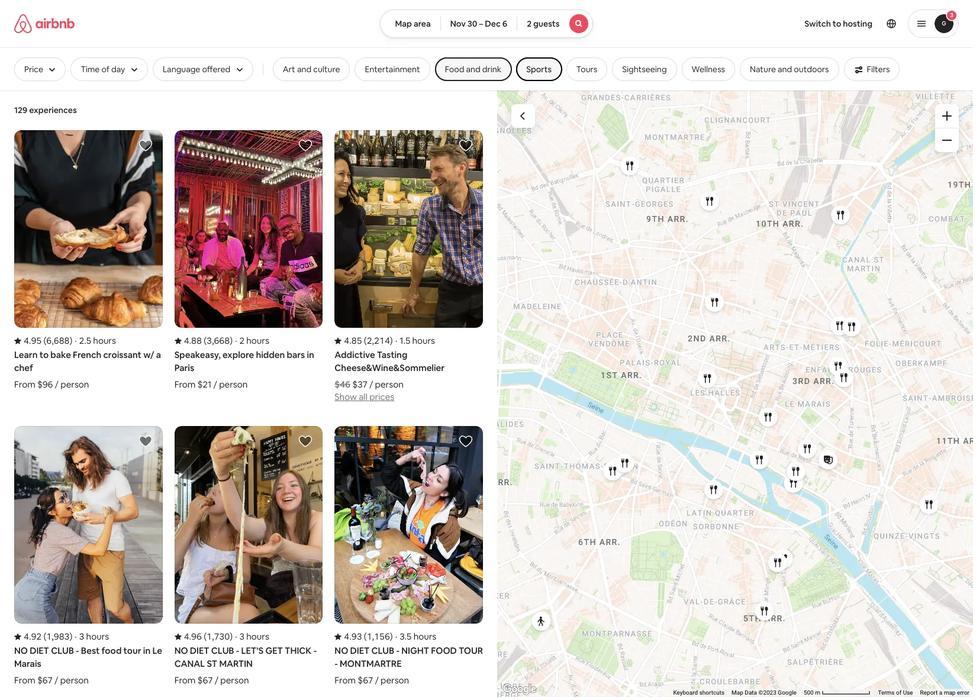 Task type: describe. For each thing, give the bounding box(es) containing it.
time of day
[[81, 64, 125, 75]]

3 inside dropdown button
[[950, 11, 954, 19]]

learn to bake french croissant w/ a chef from $96 / person
[[14, 349, 161, 390]]

a inside learn to bake french croissant w/ a chef from $96 / person
[[156, 349, 161, 361]]

all
[[359, 391, 368, 403]]

from inside 'no diet club - night food tour - montmartre from $67 / person'
[[335, 675, 356, 686]]

· for (1,983)
[[75, 631, 77, 642]]

$21
[[197, 379, 211, 390]]

Nature and outdoors button
[[740, 57, 839, 81]]

use
[[903, 690, 913, 696]]

time
[[81, 64, 100, 75]]

(3,668)
[[204, 335, 233, 346]]

area
[[414, 18, 431, 29]]

add to wishlist image for 2.5 hours
[[138, 139, 153, 153]]

- for 4.92 (1,983)
[[76, 645, 79, 657]]

Tours button
[[566, 57, 608, 81]]

croissant
[[103, 349, 141, 361]]

day
[[111, 64, 125, 75]]

person inside "no diet club - let's get thick - canal st martin from $67 / person"
[[220, 675, 249, 686]]

dec
[[485, 18, 501, 29]]

2 inside speakeasy, explore hidden bars in paris group
[[239, 335, 244, 346]]

diet for 4.93
[[350, 645, 370, 657]]

4.95 out of 5 average rating,  6,688 reviews image
[[14, 335, 72, 346]]

/ inside no diet club - best food tour in le marais from $67 / person
[[54, 675, 58, 686]]

addictive tasting cheese&wine&sommelier group
[[335, 130, 483, 403]]

price button
[[14, 57, 66, 81]]

language
[[163, 64, 200, 75]]

· for (3,668)
[[235, 335, 237, 346]]

129
[[14, 105, 27, 115]]

wellness
[[692, 64, 725, 75]]

/ inside "no diet club - let's get thick - canal st martin from $67 / person"
[[215, 675, 218, 686]]

zoom out image
[[942, 136, 952, 145]]

sightseeing
[[622, 64, 667, 75]]

bake
[[50, 349, 71, 361]]

(1,730)
[[204, 631, 233, 642]]

Sightseeing button
[[612, 57, 677, 81]]

4.92
[[24, 631, 42, 642]]

language offered button
[[153, 57, 253, 81]]

switch to hosting
[[805, 18, 873, 29]]

hours for 4.85 (2,214)
[[412, 335, 435, 346]]

no diet club - night food tour - montmartre group
[[335, 426, 483, 686]]

$37
[[352, 379, 367, 390]]

no diet club - let's get thick - canal st martin group
[[174, 426, 323, 686]]

report a map error
[[920, 690, 970, 696]]

art and culture
[[283, 64, 340, 75]]

no for no diet club - night food tour - montmartre
[[335, 645, 348, 657]]

hidden
[[256, 349, 285, 361]]

culture
[[313, 64, 340, 75]]

4.93 out of 5 average rating,  1,156 reviews image
[[335, 631, 393, 642]]

nov 30 – dec 6 button
[[440, 9, 517, 38]]

no diet club - let's get thick - canal st martin from $67 / person
[[174, 645, 317, 686]]

3 for no diet club - best food tour in le marais
[[79, 631, 84, 642]]

from inside no diet club - best food tour in le marais from $67 / person
[[14, 675, 35, 686]]

Sports button
[[516, 57, 562, 81]]

hosting
[[843, 18, 873, 29]]

speakeasy, explore hidden bars in paris group
[[174, 130, 323, 390]]

hours for 4.88 (3,668)
[[246, 335, 269, 346]]

and for food
[[466, 64, 481, 75]]

food
[[445, 64, 464, 75]]

error
[[957, 690, 970, 696]]

4.92 (1,983)
[[24, 631, 72, 642]]

4.88
[[184, 335, 202, 346]]

offered
[[202, 64, 230, 75]]

in inside no diet club - best food tour in le marais from $67 / person
[[143, 645, 150, 657]]

experiences
[[29, 105, 77, 115]]

and for art
[[297, 64, 311, 75]]

tasting
[[377, 349, 407, 361]]

· for (6,688)
[[75, 335, 77, 346]]

· 2.5 hours
[[75, 335, 116, 346]]

terms
[[878, 690, 895, 696]]

time of day button
[[71, 57, 148, 81]]

report
[[920, 690, 938, 696]]

4.85 (2,214)
[[344, 335, 393, 346]]

(2,214)
[[364, 335, 393, 346]]

- for 4.93 (1,156)
[[396, 645, 400, 657]]

Wellness button
[[682, 57, 735, 81]]

canal
[[174, 658, 205, 669]]

guests
[[533, 18, 560, 29]]

marais
[[14, 658, 41, 669]]

1.5
[[400, 335, 410, 346]]

m
[[815, 690, 820, 696]]

addictive tasting cheese&wine&sommelier $46 $37 / person show all prices
[[335, 349, 445, 403]]

cheese&wine&sommelier
[[335, 362, 445, 373]]

4.96 out of 5 average rating,  1,730 reviews image
[[174, 631, 233, 642]]

$67 inside 'no diet club - night food tour - montmartre from $67 / person'
[[358, 675, 373, 686]]

/ inside speakeasy, explore hidden bars in paris from $21 / person
[[213, 379, 217, 390]]

· for (1,156)
[[395, 631, 397, 642]]

zoom in image
[[942, 111, 952, 121]]

google image
[[500, 682, 539, 697]]

add to wishlist image for 2 hours
[[299, 139, 313, 153]]

nature
[[750, 64, 776, 75]]

- for 4.96 (1,730)
[[236, 645, 239, 657]]

diet for 4.96
[[190, 645, 209, 657]]

- right thick
[[314, 645, 317, 657]]

filters button
[[844, 57, 900, 81]]

speakeasy, explore hidden bars in paris from $21 / person
[[174, 349, 314, 390]]

learn
[[14, 349, 38, 361]]

4.85 out of 5 average rating,  2,214 reviews image
[[335, 335, 393, 346]]

Food and drink button
[[435, 57, 512, 81]]

paris
[[174, 362, 194, 373]]

montmartre
[[340, 658, 402, 669]]

person inside 'no diet club - night food tour - montmartre from $67 / person'
[[381, 675, 409, 686]]

/ inside 'no diet club - night food tour - montmartre from $67 / person'
[[375, 675, 379, 686]]

thick
[[285, 645, 312, 657]]

map for map data ©2023 google
[[732, 690, 743, 696]]

addictive
[[335, 349, 375, 361]]

map for map area
[[395, 18, 412, 29]]

2 guests button
[[517, 9, 593, 38]]

©2023
[[759, 690, 777, 696]]

none search field containing map area
[[380, 9, 593, 38]]

club for 4.96 (1,730)
[[211, 645, 234, 657]]

$67 inside "no diet club - let's get thick - canal st martin from $67 / person"
[[197, 675, 213, 686]]

terms of use link
[[878, 690, 913, 696]]

tours
[[576, 64, 597, 75]]

hours for 4.95 (6,688)
[[93, 335, 116, 346]]

· for (2,214)
[[395, 335, 397, 346]]

food and drink
[[445, 64, 502, 75]]

$67 inside no diet club - best food tour in le marais from $67 / person
[[37, 675, 53, 686]]

add to wishlist image for 3 hours
[[138, 435, 153, 449]]

google
[[778, 690, 797, 696]]

club for 4.92 (1,983)
[[51, 645, 74, 657]]

4.95 (6,688)
[[24, 335, 72, 346]]

diet for 4.92
[[30, 645, 49, 657]]

google map
showing 24 experiences. region
[[497, 90, 973, 697]]

map area
[[395, 18, 431, 29]]

price
[[24, 64, 43, 75]]

le
[[152, 645, 162, 657]]

from inside "no diet club - let's get thick - canal st martin from $67 / person"
[[174, 675, 196, 686]]

keyboard shortcuts button
[[673, 689, 725, 697]]

$96
[[37, 379, 53, 390]]

food
[[431, 645, 457, 657]]

night
[[401, 645, 429, 657]]

no diet club - best food tour in le marais group
[[14, 426, 163, 686]]

outdoors
[[794, 64, 829, 75]]

hours for 4.93 (1,156)
[[414, 631, 436, 642]]

$46
[[335, 379, 350, 390]]



Task type: locate. For each thing, give the bounding box(es) containing it.
0 vertical spatial add to wishlist image
[[138, 139, 153, 153]]

person right $21
[[219, 379, 248, 390]]

1 no from the left
[[14, 645, 28, 657]]

3 diet from the left
[[350, 645, 370, 657]]

from inside speakeasy, explore hidden bars in paris from $21 / person
[[174, 379, 196, 390]]

and right art on the top left
[[297, 64, 311, 75]]

hours up hidden
[[246, 335, 269, 346]]

martin
[[219, 658, 253, 669]]

and inside food and drink button
[[466, 64, 481, 75]]

add to wishlist image inside speakeasy, explore hidden bars in paris group
[[299, 139, 313, 153]]

Art and culture button
[[273, 57, 350, 81]]

2 horizontal spatial 3
[[950, 11, 954, 19]]

· up explore
[[235, 335, 237, 346]]

to inside "link"
[[833, 18, 841, 29]]

1 vertical spatial 2
[[239, 335, 244, 346]]

0 horizontal spatial map
[[395, 18, 412, 29]]

0 horizontal spatial diet
[[30, 645, 49, 657]]

· 3 hours inside the no diet club - let's get thick - canal st martin group
[[235, 631, 269, 642]]

diet down 4.92 out of 5 average rating,  1,983 reviews image
[[30, 645, 49, 657]]

500 m button
[[800, 689, 875, 697]]

· 3 hours inside "no diet club - best food tour in le marais" group
[[75, 631, 109, 642]]

1 horizontal spatial map
[[732, 690, 743, 696]]

1 horizontal spatial in
[[307, 349, 314, 361]]

1 $67 from the left
[[37, 675, 53, 686]]

to for bake
[[39, 349, 49, 361]]

prices
[[370, 391, 394, 403]]

(1,983)
[[44, 631, 72, 642]]

profile element
[[607, 0, 959, 47]]

of left day
[[101, 64, 109, 75]]

3.5
[[400, 631, 412, 642]]

hours inside learn to bake french croissant w/ a chef group
[[93, 335, 116, 346]]

person inside learn to bake french croissant w/ a chef from $96 / person
[[61, 379, 89, 390]]

0 vertical spatial in
[[307, 349, 314, 361]]

0 horizontal spatial to
[[39, 349, 49, 361]]

to inside learn to bake french croissant w/ a chef from $96 / person
[[39, 349, 49, 361]]

2 add to wishlist image from the top
[[138, 435, 153, 449]]

diet
[[30, 645, 49, 657], [190, 645, 209, 657], [350, 645, 370, 657]]

hours up night
[[414, 631, 436, 642]]

–
[[479, 18, 483, 29]]

/ right $37
[[369, 379, 373, 390]]

/ down st
[[215, 675, 218, 686]]

· 3 hours for let's
[[235, 631, 269, 642]]

· 3.5 hours
[[395, 631, 436, 642]]

club inside 'no diet club - night food tour - montmartre from $67 / person'
[[371, 645, 394, 657]]

hours right 2.5
[[93, 335, 116, 346]]

/ down montmartre
[[375, 675, 379, 686]]

a left map
[[939, 690, 942, 696]]

(1,156)
[[364, 631, 393, 642]]

2 club from the left
[[211, 645, 234, 657]]

0 horizontal spatial · 3 hours
[[75, 631, 109, 642]]

no inside "no diet club - let's get thick - canal st martin from $67 / person"
[[174, 645, 188, 657]]

hours up the 'let's'
[[246, 631, 269, 642]]

to down 4.95 out of 5 average rating,  6,688 reviews image
[[39, 349, 49, 361]]

and
[[297, 64, 311, 75], [466, 64, 481, 75], [778, 64, 792, 75]]

4.96 (1,730)
[[184, 631, 233, 642]]

· left 2.5
[[75, 335, 77, 346]]

1 vertical spatial in
[[143, 645, 150, 657]]

-
[[76, 645, 79, 657], [236, 645, 239, 657], [314, 645, 317, 657], [396, 645, 400, 657], [335, 658, 338, 669]]

1 horizontal spatial · 3 hours
[[235, 631, 269, 642]]

diet inside "no diet club - let's get thick - canal st martin from $67 / person"
[[190, 645, 209, 657]]

person down martin
[[220, 675, 249, 686]]

/ right $96
[[55, 379, 59, 390]]

3 $67 from the left
[[358, 675, 373, 686]]

(6,688)
[[44, 335, 72, 346]]

· inside addictive tasting cheese&wine&sommelier group
[[395, 335, 397, 346]]

no down 4.93 on the left of the page
[[335, 645, 348, 657]]

hours for 4.92 (1,983)
[[86, 631, 109, 642]]

club down (1,730)
[[211, 645, 234, 657]]

3 button
[[908, 9, 959, 38]]

1 horizontal spatial no
[[174, 645, 188, 657]]

hours right 1.5
[[412, 335, 435, 346]]

person down best
[[60, 675, 89, 686]]

no diet club - night food tour - montmartre from $67 / person
[[335, 645, 483, 686]]

0 vertical spatial map
[[395, 18, 412, 29]]

1 club from the left
[[51, 645, 74, 657]]

0 horizontal spatial and
[[297, 64, 311, 75]]

club inside no diet club - best food tour in le marais from $67 / person
[[51, 645, 74, 657]]

no for no diet club - best food tour in le marais
[[14, 645, 28, 657]]

$67 down marais
[[37, 675, 53, 686]]

30
[[468, 18, 477, 29]]

3 inside "no diet club - best food tour in le marais" group
[[79, 631, 84, 642]]

1 vertical spatial a
[[939, 690, 942, 696]]

from down chef at left bottom
[[14, 379, 35, 390]]

hours inside speakeasy, explore hidden bars in paris group
[[246, 335, 269, 346]]

· 2 hours
[[235, 335, 269, 346]]

add to wishlist image
[[138, 139, 153, 153], [138, 435, 153, 449]]

1 horizontal spatial and
[[466, 64, 481, 75]]

1 vertical spatial map
[[732, 690, 743, 696]]

· for (1,730)
[[235, 631, 237, 642]]

0 vertical spatial of
[[101, 64, 109, 75]]

add to wishlist image inside the no diet club - let's get thick - canal st martin group
[[299, 435, 313, 449]]

3 club from the left
[[371, 645, 394, 657]]

0 horizontal spatial 2
[[239, 335, 244, 346]]

2 inside button
[[527, 18, 532, 29]]

add to wishlist image for 1.5 hours
[[459, 139, 473, 153]]

4.88 out of 5 average rating,  3,668 reviews image
[[174, 335, 233, 346]]

club
[[51, 645, 74, 657], [211, 645, 234, 657], [371, 645, 394, 657]]

map left data
[[732, 690, 743, 696]]

add to wishlist image for 3.5 hours
[[459, 435, 473, 449]]

1 horizontal spatial $67
[[197, 675, 213, 686]]

and inside the art and culture button
[[297, 64, 311, 75]]

2 horizontal spatial club
[[371, 645, 394, 657]]

3 no from the left
[[335, 645, 348, 657]]

$67
[[37, 675, 53, 686], [197, 675, 213, 686], [358, 675, 373, 686]]

· inside speakeasy, explore hidden bars in paris group
[[235, 335, 237, 346]]

hours inside addictive tasting cheese&wine&sommelier group
[[412, 335, 435, 346]]

from down marais
[[14, 675, 35, 686]]

hours
[[93, 335, 116, 346], [246, 335, 269, 346], [412, 335, 435, 346], [86, 631, 109, 642], [246, 631, 269, 642], [414, 631, 436, 642]]

tour
[[459, 645, 483, 657]]

st
[[207, 658, 217, 669]]

· 1.5 hours
[[395, 335, 435, 346]]

diet down the 4.96 out of 5 average rating,  1,730 reviews image
[[190, 645, 209, 657]]

in right bars
[[307, 349, 314, 361]]

· 3 hours
[[75, 631, 109, 642], [235, 631, 269, 642]]

Entertainment button
[[355, 57, 430, 81]]

4.93 (1,156)
[[344, 631, 393, 642]]

from down paris
[[174, 379, 196, 390]]

bars
[[287, 349, 305, 361]]

0 vertical spatial a
[[156, 349, 161, 361]]

1 horizontal spatial club
[[211, 645, 234, 657]]

3 inside the no diet club - let's get thick - canal st martin group
[[239, 631, 244, 642]]

1 horizontal spatial of
[[896, 690, 902, 696]]

4.88 (3,668)
[[184, 335, 233, 346]]

1 vertical spatial to
[[39, 349, 49, 361]]

and right nature
[[778, 64, 792, 75]]

language offered
[[163, 64, 230, 75]]

1 · 3 hours from the left
[[75, 631, 109, 642]]

club down (1,983)
[[51, 645, 74, 657]]

0 horizontal spatial 3
[[79, 631, 84, 642]]

speakeasy,
[[174, 349, 221, 361]]

3 for no diet club - let's get thick - canal st martin
[[239, 631, 244, 642]]

from inside learn to bake french croissant w/ a chef from $96 / person
[[14, 379, 35, 390]]

add to wishlist image inside "no diet club - best food tour in le marais" group
[[138, 435, 153, 449]]

no
[[14, 645, 28, 657], [174, 645, 188, 657], [335, 645, 348, 657]]

0 vertical spatial 2
[[527, 18, 532, 29]]

no inside no diet club - best food tour in le marais from $67 / person
[[14, 645, 28, 657]]

terms of use
[[878, 690, 913, 696]]

of for day
[[101, 64, 109, 75]]

0 horizontal spatial club
[[51, 645, 74, 657]]

4.92 out of 5 average rating,  1,983 reviews image
[[14, 631, 72, 642]]

1 horizontal spatial 2
[[527, 18, 532, 29]]

· inside the no diet club - let's get thick - canal st martin group
[[235, 631, 237, 642]]

no for no diet club - let's get thick - canal st martin
[[174, 645, 188, 657]]

1 vertical spatial of
[[896, 690, 902, 696]]

show
[[335, 391, 357, 403]]

1 horizontal spatial to
[[833, 18, 841, 29]]

add to wishlist image
[[299, 139, 313, 153], [459, 139, 473, 153], [299, 435, 313, 449], [459, 435, 473, 449]]

- inside no diet club - best food tour in le marais from $67 / person
[[76, 645, 79, 657]]

· inside learn to bake french croissant w/ a chef group
[[75, 335, 77, 346]]

hours inside no diet club - night food tour - montmartre group
[[414, 631, 436, 642]]

learn to bake french croissant w/ a chef group
[[14, 130, 163, 390]]

person inside speakeasy, explore hidden bars in paris from $21 / person
[[219, 379, 248, 390]]

of for use
[[896, 690, 902, 696]]

diet down the 4.93 out of 5 average rating,  1,156 reviews image
[[350, 645, 370, 657]]

in inside speakeasy, explore hidden bars in paris from $21 / person
[[307, 349, 314, 361]]

nov
[[450, 18, 466, 29]]

0 horizontal spatial of
[[101, 64, 109, 75]]

add to wishlist image inside no diet club - night food tour - montmartre group
[[459, 435, 473, 449]]

to right switch
[[833, 18, 841, 29]]

of
[[101, 64, 109, 75], [896, 690, 902, 696]]

w/
[[143, 349, 154, 361]]

data
[[745, 690, 757, 696]]

· right (1,730)
[[235, 631, 237, 642]]

tour
[[123, 645, 141, 657]]

2 $67 from the left
[[197, 675, 213, 686]]

2 no from the left
[[174, 645, 188, 657]]

$67 down montmartre
[[358, 675, 373, 686]]

1 vertical spatial add to wishlist image
[[138, 435, 153, 449]]

get
[[265, 645, 283, 657]]

None search field
[[380, 9, 593, 38]]

to for hosting
[[833, 18, 841, 29]]

- left montmartre
[[335, 658, 338, 669]]

map inside button
[[395, 18, 412, 29]]

map data ©2023 google
[[732, 690, 797, 696]]

map left area
[[395, 18, 412, 29]]

from down canal
[[174, 675, 196, 686]]

no diet club - best food tour in le marais from $67 / person
[[14, 645, 162, 686]]

1 horizontal spatial 3
[[239, 631, 244, 642]]

person inside the addictive tasting cheese&wine&sommelier $46 $37 / person show all prices
[[375, 379, 404, 390]]

person up prices
[[375, 379, 404, 390]]

keyboard
[[673, 690, 698, 696]]

from down montmartre
[[335, 675, 356, 686]]

in
[[307, 349, 314, 361], [143, 645, 150, 657]]

2 horizontal spatial no
[[335, 645, 348, 657]]

hours inside the no diet club - let's get thick - canal st martin group
[[246, 631, 269, 642]]

2 horizontal spatial and
[[778, 64, 792, 75]]

· inside no diet club - night food tour - montmartre group
[[395, 631, 397, 642]]

500 m
[[804, 690, 822, 696]]

person down montmartre
[[381, 675, 409, 686]]

1 and from the left
[[297, 64, 311, 75]]

diet inside no diet club - best food tour in le marais from $67 / person
[[30, 645, 49, 657]]

2 and from the left
[[466, 64, 481, 75]]

diet inside 'no diet club - night food tour - montmartre from $67 / person'
[[350, 645, 370, 657]]

chef
[[14, 362, 33, 373]]

no up marais
[[14, 645, 28, 657]]

2 up explore
[[239, 335, 244, 346]]

0 vertical spatial to
[[833, 18, 841, 29]]

· 3 hours up the 'let's'
[[235, 631, 269, 642]]

· left 3.5
[[395, 631, 397, 642]]

2 left the guests
[[527, 18, 532, 29]]

2 diet from the left
[[190, 645, 209, 657]]

hours inside "no diet club - best food tour in le marais" group
[[86, 631, 109, 642]]

and left drink
[[466, 64, 481, 75]]

in left le
[[143, 645, 150, 657]]

· left 1.5
[[395, 335, 397, 346]]

art
[[283, 64, 295, 75]]

$67 down st
[[197, 675, 213, 686]]

hours up best
[[86, 631, 109, 642]]

2 horizontal spatial diet
[[350, 645, 370, 657]]

and inside nature and outdoors "button"
[[778, 64, 792, 75]]

1 horizontal spatial diet
[[190, 645, 209, 657]]

report a map error link
[[920, 690, 970, 696]]

1 horizontal spatial a
[[939, 690, 942, 696]]

- left night
[[396, 645, 400, 657]]

keyboard shortcuts
[[673, 690, 725, 696]]

/ right $21
[[213, 379, 217, 390]]

/ inside the addictive tasting cheese&wine&sommelier $46 $37 / person show all prices
[[369, 379, 373, 390]]

person inside no diet club - best food tour in le marais from $67 / person
[[60, 675, 89, 686]]

switch
[[805, 18, 831, 29]]

1 add to wishlist image from the top
[[138, 139, 153, 153]]

2 horizontal spatial $67
[[358, 675, 373, 686]]

- left best
[[76, 645, 79, 657]]

· 3 hours for best
[[75, 631, 109, 642]]

· 3 hours up best
[[75, 631, 109, 642]]

and for nature
[[778, 64, 792, 75]]

- up martin
[[236, 645, 239, 657]]

add to wishlist image for 3 hours
[[299, 435, 313, 449]]

no up canal
[[174, 645, 188, 657]]

0 horizontal spatial $67
[[37, 675, 53, 686]]

nature and outdoors
[[750, 64, 829, 75]]

hours for 4.96 (1,730)
[[246, 631, 269, 642]]

sports
[[526, 64, 552, 75]]

map area button
[[380, 9, 441, 38]]

add to wishlist image inside addictive tasting cheese&wine&sommelier group
[[459, 139, 473, 153]]

2 guests
[[527, 18, 560, 29]]

club down (1,156)
[[371, 645, 394, 657]]

· right (1,983)
[[75, 631, 77, 642]]

person
[[61, 379, 89, 390], [219, 379, 248, 390], [375, 379, 404, 390], [60, 675, 89, 686], [220, 675, 249, 686], [381, 675, 409, 686]]

of inside the 'time of day' dropdown button
[[101, 64, 109, 75]]

club inside "no diet club - let's get thick - canal st martin from $67 / person"
[[211, 645, 234, 657]]

/ down (1,983)
[[54, 675, 58, 686]]

/ inside learn to bake french croissant w/ a chef from $96 / person
[[55, 379, 59, 390]]

a right w/
[[156, 349, 161, 361]]

of left use
[[896, 690, 902, 696]]

2 · 3 hours from the left
[[235, 631, 269, 642]]

club for 4.93 (1,156)
[[371, 645, 394, 657]]

no inside 'no diet club - night food tour - montmartre from $67 / person'
[[335, 645, 348, 657]]

best
[[81, 645, 100, 657]]

· inside "no diet club - best food tour in le marais" group
[[75, 631, 77, 642]]

nov 30 – dec 6
[[450, 18, 507, 29]]

0 horizontal spatial in
[[143, 645, 150, 657]]

1 diet from the left
[[30, 645, 49, 657]]

0 horizontal spatial no
[[14, 645, 28, 657]]

3 and from the left
[[778, 64, 792, 75]]

4.95
[[24, 335, 42, 346]]

0 horizontal spatial a
[[156, 349, 161, 361]]

drink
[[482, 64, 502, 75]]

filters
[[867, 64, 890, 75]]

explore
[[223, 349, 254, 361]]

person right $96
[[61, 379, 89, 390]]



Task type: vqa. For each thing, say whether or not it's contained in the screenshot.
second away from the right
no



